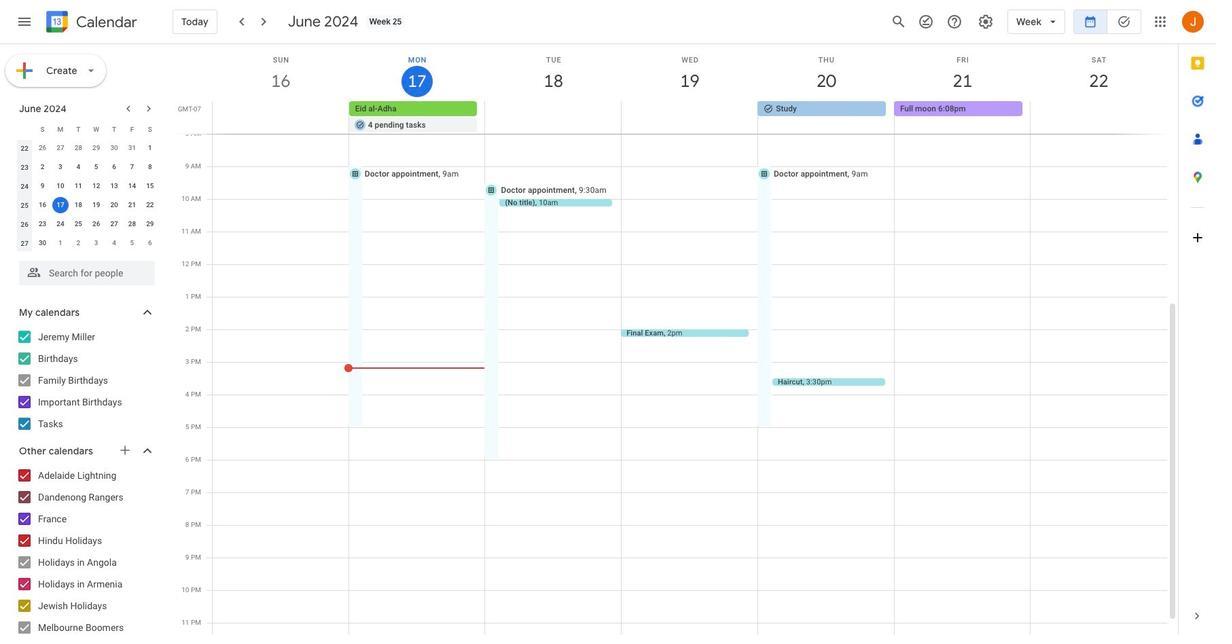 Task type: describe. For each thing, give the bounding box(es) containing it.
saturday, june 22 element
[[1031, 44, 1167, 101]]

29 element
[[142, 216, 158, 232]]

monday, june 17, today element
[[349, 44, 485, 101]]

4 element
[[70, 159, 86, 175]]

24 element
[[52, 216, 69, 232]]

12 element
[[88, 178, 104, 194]]

tuesday, june 18 element
[[485, 44, 622, 101]]

july 5 element
[[124, 235, 140, 251]]

row group inside june 2024 grid
[[16, 139, 159, 253]]

july 6 element
[[142, 235, 158, 251]]

Search for people text field
[[27, 261, 147, 285]]

may 28 element
[[70, 140, 86, 156]]

22 element
[[142, 197, 158, 213]]

june 2024 grid
[[13, 120, 159, 253]]

17, today element
[[52, 197, 69, 213]]

1 element
[[142, 140, 158, 156]]

21 element
[[124, 197, 140, 213]]

15 element
[[142, 178, 158, 194]]

5 element
[[88, 159, 104, 175]]

27 element
[[106, 216, 122, 232]]

july 4 element
[[106, 235, 122, 251]]

13 element
[[106, 178, 122, 194]]

other calendars list
[[3, 465, 168, 635]]

10 element
[[52, 178, 69, 194]]

8 element
[[142, 159, 158, 175]]

11 element
[[70, 178, 86, 194]]

settings menu image
[[978, 14, 994, 30]]

may 30 element
[[106, 140, 122, 156]]

7 element
[[124, 159, 140, 175]]

30 element
[[34, 235, 51, 251]]

2 element
[[34, 159, 51, 175]]

28 element
[[124, 216, 140, 232]]

wednesday, june 19 element
[[622, 44, 758, 101]]

cell inside june 2024 grid
[[51, 196, 69, 215]]



Task type: locate. For each thing, give the bounding box(es) containing it.
friday, june 21 element
[[894, 44, 1031, 101]]

heading
[[73, 14, 137, 30]]

calendar element
[[43, 8, 137, 38]]

may 26 element
[[34, 140, 51, 156]]

add other calendars image
[[118, 444, 132, 457]]

23 element
[[34, 216, 51, 232]]

None search field
[[0, 255, 168, 285]]

my calendars list
[[3, 326, 168, 435]]

thursday, june 20 element
[[758, 44, 894, 101]]

heading inside calendar element
[[73, 14, 137, 30]]

tab list
[[1179, 44, 1216, 597]]

26 element
[[88, 216, 104, 232]]

cell
[[213, 101, 349, 134], [349, 101, 485, 134], [485, 101, 621, 134], [621, 101, 758, 134], [1030, 101, 1167, 134], [51, 196, 69, 215]]

19 element
[[88, 197, 104, 213]]

20 element
[[106, 197, 122, 213]]

july 2 element
[[70, 235, 86, 251]]

main drawer image
[[16, 14, 33, 30]]

column header
[[16, 120, 34, 139]]

column header inside june 2024 grid
[[16, 120, 34, 139]]

16 element
[[34, 197, 51, 213]]

6 element
[[106, 159, 122, 175]]

july 1 element
[[52, 235, 69, 251]]

18 element
[[70, 197, 86, 213]]

row group
[[16, 139, 159, 253]]

may 29 element
[[88, 140, 104, 156]]

25 element
[[70, 216, 86, 232]]

july 3 element
[[88, 235, 104, 251]]

may 27 element
[[52, 140, 69, 156]]

sunday, june 16 element
[[213, 44, 349, 101]]

grid
[[174, 44, 1178, 635]]

3 element
[[52, 159, 69, 175]]

row
[[207, 101, 1178, 134], [16, 120, 159, 139], [16, 139, 159, 158], [16, 158, 159, 177], [16, 177, 159, 196], [16, 196, 159, 215], [16, 215, 159, 234], [16, 234, 159, 253]]

14 element
[[124, 178, 140, 194]]

may 31 element
[[124, 140, 140, 156]]

9 element
[[34, 178, 51, 194]]



Task type: vqa. For each thing, say whether or not it's contained in the screenshot.
second menu item from the bottom
no



